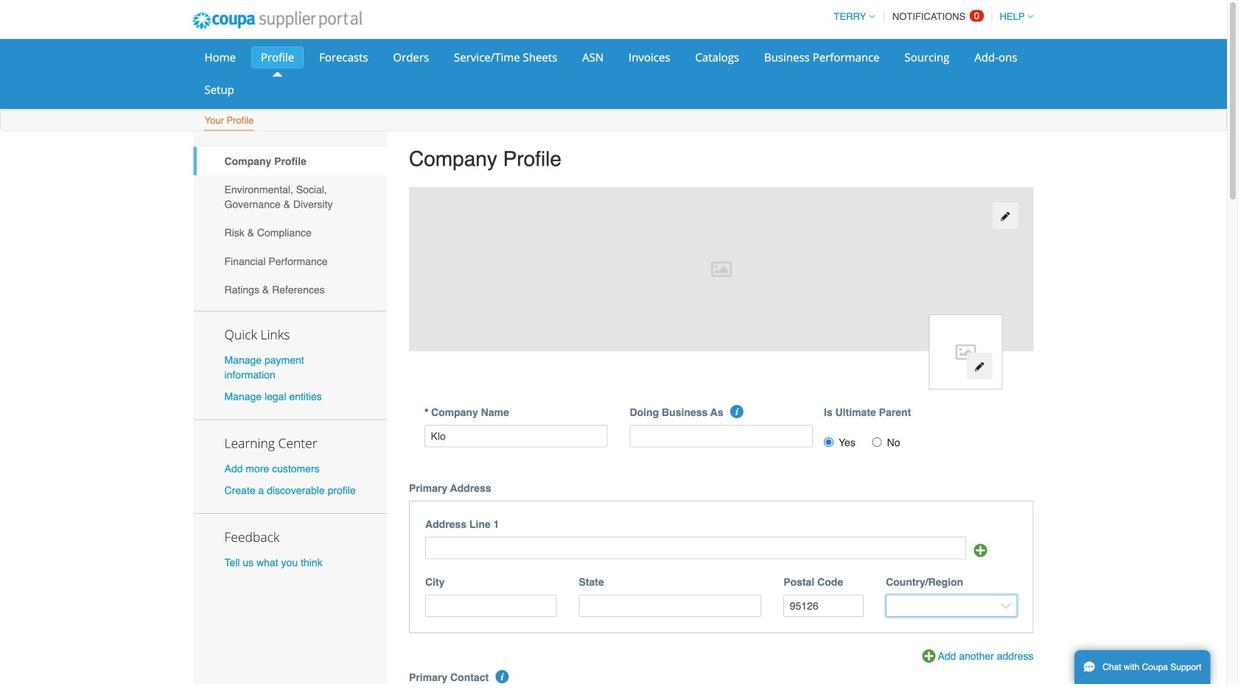 Task type: describe. For each thing, give the bounding box(es) containing it.
logo image
[[929, 315, 1003, 390]]

background image
[[409, 187, 1034, 352]]

add image
[[974, 544, 987, 558]]

coupa supplier portal image
[[182, 2, 372, 39]]

additional information image
[[496, 671, 509, 684]]

additional information image
[[730, 405, 744, 419]]



Task type: vqa. For each thing, say whether or not it's contained in the screenshot.
the additional information 'image' to the left
yes



Task type: locate. For each thing, give the bounding box(es) containing it.
1 horizontal spatial change image image
[[1000, 211, 1011, 222]]

change image image
[[1000, 211, 1011, 222], [974, 362, 985, 372]]

None text field
[[425, 537, 966, 560], [579, 595, 761, 618], [784, 595, 864, 618], [425, 537, 966, 560], [579, 595, 761, 618], [784, 595, 864, 618]]

navigation
[[827, 2, 1034, 31]]

None text field
[[425, 425, 608, 448], [630, 425, 813, 448], [425, 595, 557, 618], [425, 425, 608, 448], [630, 425, 813, 448], [425, 595, 557, 618]]

change image image for logo
[[974, 362, 985, 372]]

1 vertical spatial change image image
[[974, 362, 985, 372]]

change image image for background image
[[1000, 211, 1011, 222]]

None radio
[[824, 438, 834, 447], [872, 438, 882, 447], [824, 438, 834, 447], [872, 438, 882, 447]]

0 horizontal spatial change image image
[[974, 362, 985, 372]]

0 vertical spatial change image image
[[1000, 211, 1011, 222]]



